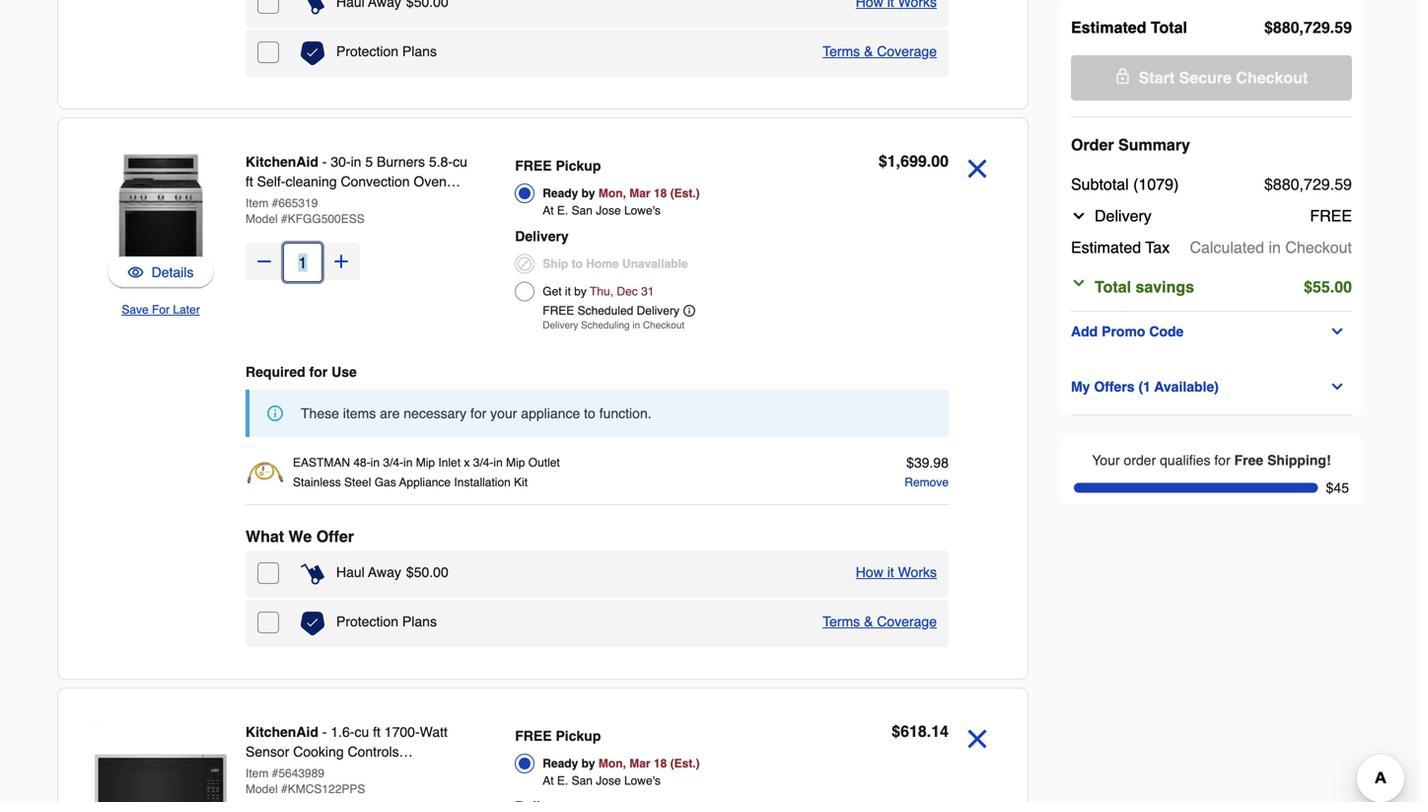 Task type: locate. For each thing, give the bounding box(es) containing it.
. for estimated total
[[1331, 18, 1335, 37]]

in left 5
[[351, 154, 362, 170]]

0 vertical spatial mar
[[630, 186, 651, 200]]

model for $ 1,699 .00
[[246, 212, 278, 226]]

1 plans from the top
[[402, 43, 437, 59]]

0 vertical spatial ft
[[246, 174, 253, 189]]

1 vertical spatial haul away filled image
[[301, 562, 325, 586]]

gas right 'steel' at the bottom of the page
[[375, 476, 396, 489]]

2 e. from the top
[[557, 774, 568, 788]]

(stainless down '1700-'
[[388, 764, 448, 779]]

1 haul away filled image from the top
[[301, 0, 325, 16]]

ft inside 1.6-cu ft 1700-watt sensor cooking controls countertop microwave (stainless steel)
[[373, 724, 381, 740]]

1 chevron down image from the top
[[1330, 324, 1346, 339]]

1 lowe's from the top
[[624, 204, 661, 218]]

terms
[[823, 43, 860, 59], [823, 614, 860, 629]]

remove item image right $ 1,699 .00
[[961, 152, 994, 185]]

in inside "30-in 5 burners 5.8-cu ft self-cleaning convection oven freestanding natural gas range (stainless steel)"
[[351, 154, 362, 170]]

30-in 5 burners 5.8-cu ft self-cleaning convection oven freestanding natural gas range (stainless steel)
[[246, 154, 467, 229]]

1 vertical spatial item
[[246, 767, 269, 780]]

& for "terms & coverage" button for second haul away filled icon from the bottom
[[864, 43, 873, 59]]

by for $ 1,699 .00
[[582, 186, 595, 200]]

inlet
[[438, 456, 461, 470]]

1 vertical spatial at e. san jose lowe's
[[543, 774, 661, 788]]

delivery
[[1095, 207, 1152, 225], [515, 228, 569, 244], [637, 304, 680, 318], [543, 320, 578, 331]]

2 free pickup from the top
[[515, 728, 601, 744]]

save
[[122, 303, 149, 317]]

0 vertical spatial checkout
[[1237, 69, 1308, 87]]

0 vertical spatial ready by mon, mar 18 (est.)
[[543, 186, 700, 200]]

haul away $ 50 .00
[[336, 564, 449, 580]]

checkout right secure
[[1237, 69, 1308, 87]]

2 kitchenaid from the top
[[246, 724, 319, 740]]

san inside 'option group'
[[572, 204, 593, 218]]

0 vertical spatial lowe's
[[624, 204, 661, 218]]

0 vertical spatial $ 880,729 . 59
[[1265, 18, 1353, 37]]

880,729 up calculated in checkout at the right top
[[1274, 175, 1331, 193]]

e. for $ 618 . 14
[[557, 774, 568, 788]]

cu right burners
[[453, 154, 467, 170]]

0 vertical spatial .00
[[927, 152, 949, 170]]

0 vertical spatial estimated
[[1071, 18, 1147, 37]]

1 mar from the top
[[630, 186, 651, 200]]

$ 880,729 . 59 up calculated in checkout at the right top
[[1265, 175, 1353, 193]]

0 vertical spatial remove item image
[[961, 152, 994, 185]]

(stainless inside "30-in 5 burners 5.8-cu ft self-cleaning convection oven freestanding natural gas range (stainless steel)"
[[246, 213, 306, 229]]

2 $ 880,729 . 59 from the top
[[1265, 175, 1353, 193]]

pickup for $ 618 . 14
[[556, 728, 601, 744]]

add promo code link
[[1071, 320, 1353, 343]]

2 kitchenaid - from the top
[[246, 724, 331, 740]]

jose inside free pickup option group
[[596, 774, 621, 788]]

(stainless down freestanding
[[246, 213, 306, 229]]

free pickup for $ 618 . 14
[[515, 728, 601, 744]]

coverage for 2nd haul away filled icon
[[877, 614, 937, 629]]

terms & coverage for 2nd haul away filled icon
[[823, 614, 937, 629]]

san
[[572, 204, 593, 218], [572, 774, 593, 788]]

$
[[1265, 18, 1274, 37], [879, 152, 888, 170], [1265, 175, 1274, 193], [1304, 278, 1313, 296], [406, 564, 414, 580], [892, 722, 901, 740]]

chevron down image
[[1330, 324, 1346, 339], [1330, 379, 1346, 395]]

chevron down image
[[1071, 208, 1087, 224], [1071, 275, 1087, 291]]

1 horizontal spatial 3/4-
[[473, 456, 494, 470]]

1 vertical spatial estimated
[[1071, 238, 1142, 257]]

estimated left tax
[[1071, 238, 1142, 257]]

it
[[565, 285, 571, 298], [888, 564, 894, 580]]

remove item image right 14
[[961, 722, 994, 756]]

pickup inside free pickup option group
[[556, 728, 601, 744]]

mar inside free pickup option group
[[630, 757, 651, 770]]

1 protection plan filled image from the top
[[301, 41, 325, 65]]

checkout up 55
[[1286, 238, 1353, 257]]

estimated
[[1071, 18, 1147, 37], [1071, 238, 1142, 257]]

1 at e. san jose lowe's from the top
[[543, 204, 661, 218]]

it right how on the bottom of page
[[888, 564, 894, 580]]

gas inside eastman 48-in 3/4-in mip inlet x 3/4-in mip outlet stainless steel gas appliance installation kit
[[375, 476, 396, 489]]

cu inside 1.6-cu ft 1700-watt sensor cooking controls countertop microwave (stainless steel)
[[355, 724, 369, 740]]

ready by mon, mar 18 (est.) for $ 1,699 .00
[[543, 186, 700, 200]]

.00
[[927, 152, 949, 170], [1331, 278, 1353, 296], [429, 564, 449, 580]]

1 vertical spatial gas
[[375, 476, 396, 489]]

subtotal
[[1071, 175, 1129, 193]]

gas
[[378, 193, 404, 209], [375, 476, 396, 489]]

chevron down image down $ 55 .00
[[1330, 324, 1346, 339]]

1 horizontal spatial total
[[1151, 18, 1188, 37]]

info image down unavailable
[[684, 305, 695, 317]]

$ 618 . 14
[[892, 722, 949, 740]]

0 vertical spatial info image
[[684, 305, 695, 317]]

it right get
[[565, 285, 571, 298]]

14
[[931, 722, 949, 740]]

1 model from the top
[[246, 212, 278, 226]]

1 vertical spatial &
[[864, 614, 873, 629]]

0 vertical spatial terms
[[823, 43, 860, 59]]

oven
[[414, 174, 447, 189]]

gas inside "30-in 5 burners 5.8-cu ft self-cleaning convection oven freestanding natural gas range (stainless steel)"
[[378, 193, 404, 209]]

0 vertical spatial gas
[[378, 193, 404, 209]]

in up installation
[[494, 456, 503, 470]]

total up start
[[1151, 18, 1188, 37]]

chevron down image up shipping!
[[1330, 379, 1346, 395]]

1 horizontal spatial cu
[[453, 154, 467, 170]]

jose
[[596, 204, 621, 218], [596, 774, 621, 788]]

1 vertical spatial cu
[[355, 724, 369, 740]]

terms & coverage button for second haul away filled icon from the bottom
[[823, 41, 937, 61]]

2 vertical spatial by
[[582, 757, 595, 770]]

e. inside 'option group'
[[557, 204, 568, 218]]

1 59 from the top
[[1335, 18, 1353, 37]]

mip up 'appliance'
[[416, 456, 435, 470]]

1 vertical spatial chevron down image
[[1071, 275, 1087, 291]]

1 & from the top
[[864, 43, 873, 59]]

get it by thu, dec 31
[[543, 285, 654, 298]]

0 vertical spatial free pickup
[[515, 158, 601, 174]]

secure image
[[1115, 68, 1131, 84]]

stainless
[[293, 476, 341, 489]]

1 mon, from the top
[[599, 186, 626, 200]]

0 horizontal spatial ft
[[246, 174, 253, 189]]

2 vertical spatial for
[[1215, 452, 1231, 468]]

2 at from the top
[[543, 774, 554, 788]]

start secure checkout button
[[1071, 55, 1353, 101]]

1 ready from the top
[[543, 186, 578, 200]]

1 $ 880,729 . 59 from the top
[[1265, 18, 1353, 37]]

for left free
[[1215, 452, 1231, 468]]

59
[[1335, 18, 1353, 37], [1335, 175, 1353, 193]]

steel) inside 1.6-cu ft 1700-watt sensor cooking controls countertop microwave (stainless steel)
[[246, 783, 282, 799]]

0 vertical spatial kitchenaid -
[[246, 154, 331, 170]]

2 ready by mon, mar 18 (est.) from the top
[[543, 757, 700, 770]]

to left function.
[[584, 405, 596, 421]]

&
[[864, 43, 873, 59], [864, 614, 873, 629]]

Stepper number input field with increment and decrement buttons number field
[[283, 243, 323, 282]]

2 item from the top
[[246, 767, 269, 780]]

1 vertical spatial lowe's
[[624, 774, 661, 788]]

free
[[515, 158, 552, 174], [1310, 207, 1353, 225], [543, 304, 574, 318], [515, 728, 552, 744]]

1 remove item image from the top
[[961, 152, 994, 185]]

ready inside 'option group'
[[543, 186, 578, 200]]

2 protection plan filled image from the top
[[301, 612, 325, 635]]

offer
[[316, 527, 354, 546]]

0 vertical spatial san
[[572, 204, 593, 218]]

1 880,729 from the top
[[1274, 18, 1331, 37]]

2 - from the top
[[322, 724, 327, 740]]

remove item image
[[961, 152, 994, 185], [961, 722, 994, 756]]

0 vertical spatial it
[[565, 285, 571, 298]]

free pickup inside free pickup option group
[[515, 728, 601, 744]]

2 lowe's from the top
[[624, 774, 661, 788]]

lowe's inside free pickup option group
[[624, 774, 661, 788]]

$ 880,729 . 59
[[1265, 18, 1353, 37], [1265, 175, 1353, 193]]

haul away filled image
[[301, 0, 325, 16], [301, 562, 325, 586]]

scheduled
[[578, 304, 634, 318]]

item inside item #665319 model #kfgg500ess
[[246, 196, 269, 210]]

option group
[[515, 152, 789, 336]]

steel
[[344, 476, 371, 489]]

terms & coverage for second haul away filled icon from the bottom
[[823, 43, 937, 59]]

2 horizontal spatial .00
[[1331, 278, 1353, 296]]

1 horizontal spatial it
[[888, 564, 894, 580]]

kitchenaid - up self-
[[246, 154, 331, 170]]

0 vertical spatial terms & coverage
[[823, 43, 937, 59]]

0 horizontal spatial cu
[[355, 724, 369, 740]]

checkout inside 'option group'
[[643, 320, 685, 331]]

1 e. from the top
[[557, 204, 568, 218]]

1 vertical spatial jose
[[596, 774, 621, 788]]

0 vertical spatial (stainless
[[246, 213, 306, 229]]

it inside 'option group'
[[565, 285, 571, 298]]

for left the your
[[471, 405, 487, 421]]

sensor
[[246, 744, 289, 760]]

minus image
[[255, 252, 274, 271]]

2 coverage from the top
[[877, 614, 937, 629]]

1 vertical spatial protection plans
[[336, 614, 437, 629]]

at e. san jose lowe's inside 'option group'
[[543, 204, 661, 218]]

total down estimated tax
[[1095, 278, 1132, 296]]

info image
[[684, 305, 695, 317], [267, 405, 283, 421]]

0 horizontal spatial info image
[[267, 405, 283, 421]]

2 3/4- from the left
[[473, 456, 494, 470]]

ready by mon, mar 18 (est.)
[[543, 186, 700, 200], [543, 757, 700, 770]]

(est.) inside free pickup option group
[[670, 757, 700, 770]]

1 terms & coverage button from the top
[[823, 41, 937, 61]]

installation
[[454, 476, 511, 489]]

steel) down countertop
[[246, 783, 282, 799]]

1 vertical spatial terms & coverage
[[823, 614, 937, 629]]

ft up controls
[[373, 724, 381, 740]]

gas down convection
[[378, 193, 404, 209]]

steel) down the natural
[[310, 213, 346, 229]]

(stainless
[[246, 213, 306, 229], [388, 764, 448, 779]]

what we offer
[[246, 527, 354, 546]]

1 vertical spatial total
[[1095, 278, 1132, 296]]

0 vertical spatial e.
[[557, 204, 568, 218]]

1 horizontal spatial for
[[471, 405, 487, 421]]

2 mar from the top
[[630, 757, 651, 770]]

plans
[[402, 43, 437, 59], [402, 614, 437, 629]]

1 horizontal spatial .00
[[927, 152, 949, 170]]

1 vertical spatial to
[[584, 405, 596, 421]]

kitchenaid up self-
[[246, 154, 319, 170]]

2 pickup from the top
[[556, 728, 601, 744]]

1 vertical spatial free pickup
[[515, 728, 601, 744]]

0 vertical spatial 18
[[654, 186, 667, 200]]

2 59 from the top
[[1335, 175, 1353, 193]]

$39.98 remove
[[905, 455, 949, 489]]

18 for $ 1,699 .00
[[654, 186, 667, 200]]

0 vertical spatial 59
[[1335, 18, 1353, 37]]

pickup inside 'option group'
[[556, 158, 601, 174]]

mar
[[630, 186, 651, 200], [630, 757, 651, 770]]

chevron down image down "subtotal"
[[1071, 208, 1087, 224]]

.00 for $ 1,699 .00
[[927, 152, 949, 170]]

1 vertical spatial protection plan filled image
[[301, 612, 325, 635]]

& for "terms & coverage" button for 2nd haul away filled icon
[[864, 614, 873, 629]]

50
[[414, 564, 429, 580]]

0 vertical spatial ready
[[543, 186, 578, 200]]

1 vertical spatial -
[[322, 724, 327, 740]]

protection plan filled image for second haul away filled icon from the bottom
[[301, 41, 325, 65]]

1 vertical spatial protection
[[336, 614, 399, 629]]

1 estimated from the top
[[1071, 18, 1147, 37]]

0 vertical spatial at
[[543, 204, 554, 218]]

microwave
[[318, 764, 384, 779]]

model down freestanding
[[246, 212, 278, 226]]

(est.) for $ 618 . 14
[[670, 757, 700, 770]]

for left use
[[309, 364, 328, 380]]

0 vertical spatial at e. san jose lowe's
[[543, 204, 661, 218]]

2 terms & coverage button from the top
[[823, 612, 937, 631]]

2 vertical spatial checkout
[[643, 320, 685, 331]]

880,729 up start secure checkout
[[1274, 18, 1331, 37]]

model inside item #5643989 model #kmcs122pps
[[246, 782, 278, 796]]

0 vertical spatial chevron down image
[[1330, 324, 1346, 339]]

details
[[152, 264, 194, 280]]

eastman
[[293, 456, 350, 470]]

e.
[[557, 204, 568, 218], [557, 774, 568, 788]]

1 vertical spatial at
[[543, 774, 554, 788]]

kitchenaid -
[[246, 154, 331, 170], [246, 724, 331, 740]]

san inside free pickup option group
[[572, 774, 593, 788]]

at e. san jose lowe's inside free pickup option group
[[543, 774, 661, 788]]

1 protection plans from the top
[[336, 43, 437, 59]]

1 vertical spatial steel)
[[246, 783, 282, 799]]

1 vertical spatial e.
[[557, 774, 568, 788]]

2 terms & coverage from the top
[[823, 614, 937, 629]]

0 vertical spatial -
[[322, 154, 327, 170]]

lowe's
[[624, 204, 661, 218], [624, 774, 661, 788]]

2 (est.) from the top
[[670, 757, 700, 770]]

3/4- right x
[[473, 456, 494, 470]]

(est.) inside 'option group'
[[670, 186, 700, 200]]

available)
[[1155, 379, 1219, 395]]

- left "1.6-" at the bottom of page
[[322, 724, 327, 740]]

ready inside free pickup option group
[[543, 757, 578, 770]]

1 coverage from the top
[[877, 43, 937, 59]]

1 kitchenaid from the top
[[246, 154, 319, 170]]

kitchenaid up sensor
[[246, 724, 319, 740]]

1 vertical spatial for
[[471, 405, 487, 421]]

works
[[898, 564, 937, 580]]

cu up controls
[[355, 724, 369, 740]]

0 horizontal spatial it
[[565, 285, 571, 298]]

0 vertical spatial coverage
[[877, 43, 937, 59]]

.00 for $ 55 .00
[[1331, 278, 1353, 296]]

to right the ship
[[572, 257, 583, 271]]

item down sensor
[[246, 767, 269, 780]]

1 kitchenaid - from the top
[[246, 154, 331, 170]]

0 vertical spatial by
[[582, 186, 595, 200]]

mar inside 'option group'
[[630, 186, 651, 200]]

we
[[289, 527, 312, 546]]

0 vertical spatial protection
[[336, 43, 399, 59]]

48-in 3/4-in mip inlet x 3/4-in mip outlet stainless steel gas appliance installation kit image
[[246, 453, 285, 492]]

18 inside 'option group'
[[654, 186, 667, 200]]

free
[[1235, 452, 1264, 468]]

model
[[246, 212, 278, 226], [246, 782, 278, 796]]

checkout inside button
[[1237, 69, 1308, 87]]

1 san from the top
[[572, 204, 593, 218]]

1 horizontal spatial mip
[[506, 456, 525, 470]]

2 model from the top
[[246, 782, 278, 796]]

1 vertical spatial mar
[[630, 757, 651, 770]]

1 vertical spatial chevron down image
[[1330, 379, 1346, 395]]

checkout down the 31 at the top
[[643, 320, 685, 331]]

1 vertical spatial (stainless
[[388, 764, 448, 779]]

1 - from the top
[[322, 154, 327, 170]]

0 vertical spatial protection plan filled image
[[301, 41, 325, 65]]

1 horizontal spatial (stainless
[[388, 764, 448, 779]]

chevron down image inside add promo code link
[[1330, 324, 1346, 339]]

1 vertical spatial kitchenaid -
[[246, 724, 331, 740]]

1 vertical spatial checkout
[[1286, 238, 1353, 257]]

at inside 'option group'
[[543, 204, 554, 218]]

ft left self-
[[246, 174, 253, 189]]

away
[[368, 564, 401, 580]]

remove item image for $ 618 . 14
[[961, 722, 994, 756]]

1 ready by mon, mar 18 (est.) from the top
[[543, 186, 700, 200]]

2 remove item image from the top
[[961, 722, 994, 756]]

0 vertical spatial chevron down image
[[1071, 208, 1087, 224]]

mar for $ 1,699 .00
[[630, 186, 651, 200]]

chevron down image up add
[[1071, 275, 1087, 291]]

model inside item #665319 model #kfgg500ess
[[246, 212, 278, 226]]

2 chevron down image from the top
[[1071, 275, 1087, 291]]

at e. san jose lowe's for $ 1,699 .00
[[543, 204, 661, 218]]

it inside how it works button
[[888, 564, 894, 580]]

cooking
[[293, 744, 344, 760]]

2 estimated from the top
[[1071, 238, 1142, 257]]

1 jose from the top
[[596, 204, 621, 218]]

ready for $ 618 . 14
[[543, 757, 578, 770]]

2 18 from the top
[[654, 757, 667, 770]]

e. inside free pickup option group
[[557, 774, 568, 788]]

1 vertical spatial model
[[246, 782, 278, 796]]

mon, inside 'option group'
[[599, 186, 626, 200]]

1.6-cu ft 1700-watt sensor cooking controls countertop microwave (stainless steel)
[[246, 724, 448, 799]]

protection plan filled image
[[301, 41, 325, 65], [301, 612, 325, 635]]

free pickup
[[515, 158, 601, 174], [515, 728, 601, 744]]

1 item from the top
[[246, 196, 269, 210]]

1 vertical spatial terms & coverage button
[[823, 612, 937, 631]]

add
[[1071, 324, 1098, 339]]

0 horizontal spatial (stainless
[[246, 213, 306, 229]]

0 horizontal spatial steel)
[[246, 783, 282, 799]]

delivery down the 31 at the top
[[637, 304, 680, 318]]

1 vertical spatial plans
[[402, 614, 437, 629]]

at inside free pickup option group
[[543, 774, 554, 788]]

0 vertical spatial terms & coverage button
[[823, 41, 937, 61]]

info image down required
[[267, 405, 283, 421]]

.
[[1331, 18, 1335, 37], [1331, 175, 1335, 193], [927, 722, 931, 740]]

1 vertical spatial 18
[[654, 757, 667, 770]]

at e. san jose lowe's
[[543, 204, 661, 218], [543, 774, 661, 788]]

18 inside free pickup option group
[[654, 757, 667, 770]]

0 horizontal spatial total
[[1095, 278, 1132, 296]]

1 free pickup from the top
[[515, 158, 601, 174]]

0 vertical spatial item
[[246, 196, 269, 210]]

ready by mon, mar 18 (est.) inside 'option group'
[[543, 186, 700, 200]]

1 vertical spatial remove item image
[[961, 722, 994, 756]]

free pickup inside 'option group'
[[515, 158, 601, 174]]

my offers (1 available)
[[1071, 379, 1219, 395]]

kitchenaid - for $ 618 . 14
[[246, 724, 331, 740]]

1 vertical spatial kitchenaid
[[246, 724, 319, 740]]

2 880,729 from the top
[[1274, 175, 1331, 193]]

kitchenaid - for $ 1,699 .00
[[246, 154, 331, 170]]

$ 55 .00
[[1304, 278, 1353, 296]]

3/4- right 48-
[[383, 456, 404, 470]]

free pickup option group
[[515, 722, 789, 802]]

0 vertical spatial plans
[[402, 43, 437, 59]]

mip up kit
[[506, 456, 525, 470]]

kitchenaid - up sensor
[[246, 724, 331, 740]]

0 vertical spatial haul away filled image
[[301, 0, 325, 16]]

$ 1,699 .00
[[879, 152, 949, 170]]

1 vertical spatial ft
[[373, 724, 381, 740]]

ready by mon, mar 18 (est.) inside free pickup option group
[[543, 757, 700, 770]]

1 pickup from the top
[[556, 158, 601, 174]]

2 at e. san jose lowe's from the top
[[543, 774, 661, 788]]

estimated for estimated tax
[[1071, 238, 1142, 257]]

checkout for start secure checkout
[[1237, 69, 1308, 87]]

option group containing free pickup
[[515, 152, 789, 336]]

item down self-
[[246, 196, 269, 210]]

2 mip from the left
[[506, 456, 525, 470]]

jose inside 'option group'
[[596, 204, 621, 218]]

$39.98
[[907, 455, 949, 471]]

remove item image for $ 1,699 .00
[[961, 152, 994, 185]]

2 chevron down image from the top
[[1330, 379, 1346, 395]]

item
[[246, 196, 269, 210], [246, 767, 269, 780]]

1 vertical spatial 880,729
[[1274, 175, 1331, 193]]

for
[[152, 303, 170, 317]]

at
[[543, 204, 554, 218], [543, 774, 554, 788]]

chevron down image inside 'my offers (1 available)' link
[[1330, 379, 1346, 395]]

1 vertical spatial .
[[1331, 175, 1335, 193]]

steel) inside "30-in 5 burners 5.8-cu ft self-cleaning convection oven freestanding natural gas range (stainless steel)"
[[310, 213, 346, 229]]

how
[[856, 564, 884, 580]]

model for $ 618 . 14
[[246, 782, 278, 796]]

item inside item #5643989 model #kmcs122pps
[[246, 767, 269, 780]]

1 18 from the top
[[654, 186, 667, 200]]

1 at from the top
[[543, 204, 554, 218]]

1 (est.) from the top
[[670, 186, 700, 200]]

plus image
[[331, 252, 351, 271]]

1 chevron down image from the top
[[1071, 208, 1087, 224]]

1 horizontal spatial ft
[[373, 724, 381, 740]]

ft inside "30-in 5 burners 5.8-cu ft self-cleaning convection oven freestanding natural gas range (stainless steel)"
[[246, 174, 253, 189]]

ready by mon, mar 18 (est.) for $ 618 . 14
[[543, 757, 700, 770]]

estimated up 'secure' image
[[1071, 18, 1147, 37]]

880,729
[[1274, 18, 1331, 37], [1274, 175, 1331, 193]]

chevron down image for total savings
[[1071, 275, 1087, 291]]

it for get
[[565, 285, 571, 298]]

mon, inside free pickup option group
[[599, 757, 626, 770]]

0 horizontal spatial mip
[[416, 456, 435, 470]]

1 terms & coverage from the top
[[823, 43, 937, 59]]

calculated
[[1190, 238, 1265, 257]]

2 ready from the top
[[543, 757, 578, 770]]

- left 30-
[[322, 154, 327, 170]]

0 vertical spatial protection plans
[[336, 43, 437, 59]]

2 san from the top
[[572, 774, 593, 788]]

0 vertical spatial pickup
[[556, 158, 601, 174]]

chevron down image for delivery
[[1071, 208, 1087, 224]]

0 vertical spatial (est.)
[[670, 186, 700, 200]]

order
[[1071, 136, 1114, 154]]

protection plan filled image for 2nd haul away filled icon
[[301, 612, 325, 635]]

2 mon, from the top
[[599, 757, 626, 770]]

2 & from the top
[[864, 614, 873, 629]]

e. for $ 1,699 .00
[[557, 204, 568, 218]]

later
[[173, 303, 200, 317]]

savings
[[1136, 278, 1195, 296]]

2 jose from the top
[[596, 774, 621, 788]]

model down countertop
[[246, 782, 278, 796]]

$ 880,729 . 59 up start secure checkout
[[1265, 18, 1353, 37]]

by inside free pickup option group
[[582, 757, 595, 770]]

my
[[1071, 379, 1091, 395]]

how it works button
[[856, 562, 937, 582]]



Task type: describe. For each thing, give the bounding box(es) containing it.
(1
[[1139, 379, 1151, 395]]

(stainless inside 1.6-cu ft 1700-watt sensor cooking controls countertop microwave (stainless steel)
[[388, 764, 448, 779]]

item for $ 618 . 14
[[246, 767, 269, 780]]

. for subtotal (1079)
[[1331, 175, 1335, 193]]

burners
[[377, 154, 425, 170]]

estimated total
[[1071, 18, 1188, 37]]

0 horizontal spatial to
[[572, 257, 583, 271]]

appliance
[[399, 476, 451, 489]]

countertop
[[246, 764, 314, 779]]

haul
[[336, 564, 365, 580]]

880,729 for subtotal (1079)
[[1274, 175, 1331, 193]]

cu inside "30-in 5 burners 5.8-cu ft self-cleaning convection oven freestanding natural gas range (stainless steel)"
[[453, 154, 467, 170]]

watt
[[420, 724, 448, 740]]

mar for $ 618 . 14
[[630, 757, 651, 770]]

block image
[[515, 254, 535, 274]]

mon, for $ 618 . 14
[[599, 757, 626, 770]]

home
[[586, 257, 619, 271]]

terms & coverage button for 2nd haul away filled icon
[[823, 612, 937, 631]]

55
[[1313, 278, 1331, 296]]

required
[[246, 364, 306, 380]]

kit
[[514, 476, 528, 489]]

30-in 5 burners 5.8-cu ft self-cleaning convection oven freestanding natural gas range (stainless steel) image
[[90, 150, 232, 292]]

1 horizontal spatial info image
[[684, 305, 695, 317]]

eastman 48-in 3/4-in mip inlet x 3/4-in mip outlet stainless steel gas appliance installation kit
[[293, 456, 560, 489]]

- for $ 618 . 14
[[322, 724, 327, 740]]

0 horizontal spatial .00
[[429, 564, 449, 580]]

coverage for second haul away filled icon from the bottom
[[877, 43, 937, 59]]

- for $ 1,699 .00
[[322, 154, 327, 170]]

#665319
[[272, 196, 318, 210]]

(est.) for $ 1,699 .00
[[670, 186, 700, 200]]

1 mip from the left
[[416, 456, 435, 470]]

code
[[1150, 324, 1184, 339]]

delivery down get
[[543, 320, 578, 331]]

in up 'steel' at the bottom of the page
[[371, 456, 380, 470]]

unavailable
[[622, 257, 688, 271]]

required for use
[[246, 364, 357, 380]]

618
[[901, 722, 927, 740]]

range
[[408, 193, 448, 209]]

these
[[301, 405, 339, 421]]

offers
[[1094, 379, 1135, 395]]

48-
[[354, 456, 371, 470]]

san for $ 1,699 .00
[[572, 204, 593, 218]]

estimated tax
[[1071, 238, 1170, 257]]

quickview image
[[128, 262, 144, 282]]

tax
[[1146, 238, 1170, 257]]

2 vertical spatial .
[[927, 722, 931, 740]]

1,699
[[888, 152, 927, 170]]

1 3/4- from the left
[[383, 456, 404, 470]]

free inside option group
[[515, 728, 552, 744]]

kitchenaid for $ 1,699 .00
[[246, 154, 319, 170]]

2 protection plans from the top
[[336, 614, 437, 629]]

san for $ 618 . 14
[[572, 774, 593, 788]]

chevron down image for my offers (1 available)
[[1330, 379, 1346, 395]]

order summary
[[1071, 136, 1191, 154]]

thu,
[[590, 285, 614, 298]]

1 protection from the top
[[336, 43, 399, 59]]

your order qualifies for free shipping!
[[1092, 452, 1331, 468]]

dec
[[617, 285, 638, 298]]

1700-
[[385, 724, 420, 740]]

$ 880,729 . 59 for (1079)
[[1265, 175, 1353, 193]]

estimated for estimated total
[[1071, 18, 1147, 37]]

remove
[[905, 476, 949, 489]]

secure
[[1180, 69, 1232, 87]]

your
[[490, 405, 517, 421]]

in down the free scheduled delivery
[[633, 320, 640, 331]]

31
[[641, 285, 654, 298]]

5.8-
[[429, 154, 453, 170]]

free pickup for $ 1,699 .00
[[515, 158, 601, 174]]

start
[[1139, 69, 1175, 87]]

delivery scheduling in checkout
[[543, 320, 685, 331]]

ship
[[543, 257, 568, 271]]

get
[[543, 285, 562, 298]]

calculated in checkout
[[1190, 238, 1353, 257]]

item for $ 1,699 .00
[[246, 196, 269, 210]]

what
[[246, 527, 284, 546]]

save for later button
[[122, 300, 200, 320]]

(1079)
[[1134, 175, 1179, 193]]

are
[[380, 405, 400, 421]]

1.6-cu ft 1700-watt sensor cooking controls countertop microwave (stainless steel) image
[[90, 720, 232, 802]]

2 plans from the top
[[402, 614, 437, 629]]

1 vertical spatial info image
[[267, 405, 283, 421]]

59 for subtotal (1079)
[[1335, 175, 1353, 193]]

jose for $ 618 . 14
[[596, 774, 621, 788]]

at for $ 1,699 .00
[[543, 204, 554, 218]]

ready for $ 1,699 .00
[[543, 186, 578, 200]]

59 for estimated total
[[1335, 18, 1353, 37]]

in up 'appliance'
[[404, 456, 413, 470]]

your
[[1092, 452, 1120, 468]]

function.
[[600, 405, 652, 421]]

5
[[365, 154, 373, 170]]

by for $ 618 . 14
[[582, 757, 595, 770]]

1 terms from the top
[[823, 43, 860, 59]]

freestanding
[[246, 193, 326, 209]]

total savings
[[1095, 278, 1195, 296]]

18 for $ 618 . 14
[[654, 757, 667, 770]]

30-
[[331, 154, 351, 170]]

chevron down image for add promo code
[[1330, 324, 1346, 339]]

mon, for $ 1,699 .00
[[599, 186, 626, 200]]

in right calculated
[[1269, 238, 1281, 257]]

2 horizontal spatial for
[[1215, 452, 1231, 468]]

self-
[[257, 174, 286, 189]]

ship to home unavailable
[[543, 257, 688, 271]]

kitchenaid for $ 618 . 14
[[246, 724, 319, 740]]

lowe's for $ 1,699 .00
[[624, 204, 661, 218]]

$ 880,729 . 59 for total
[[1265, 18, 1353, 37]]

checkout for calculated in checkout
[[1286, 238, 1353, 257]]

delivery down the subtotal (1079)
[[1095, 207, 1152, 225]]

appliance
[[521, 405, 580, 421]]

save for later
[[122, 303, 200, 317]]

0 vertical spatial for
[[309, 364, 328, 380]]

item #665319 model #kfgg500ess
[[246, 196, 365, 226]]

0 vertical spatial total
[[1151, 18, 1188, 37]]

item #5643989 model #kmcs122pps
[[246, 767, 365, 796]]

2 terms from the top
[[823, 614, 860, 629]]

2 protection from the top
[[336, 614, 399, 629]]

1 vertical spatial by
[[574, 285, 587, 298]]

qualifies
[[1160, 452, 1211, 468]]

use
[[332, 364, 357, 380]]

at for $ 618 . 14
[[543, 774, 554, 788]]

lowe's for $ 618 . 14
[[624, 774, 661, 788]]

start secure checkout
[[1139, 69, 1308, 87]]

necessary
[[404, 405, 467, 421]]

subtotal (1079)
[[1071, 175, 1179, 193]]

natural
[[330, 193, 375, 209]]

#5643989
[[272, 767, 325, 780]]

pickup for $ 1,699 .00
[[556, 158, 601, 174]]

at e. san jose lowe's for $ 618 . 14
[[543, 774, 661, 788]]

$45
[[1327, 480, 1350, 496]]

1.6-
[[331, 724, 355, 740]]

2 haul away filled image from the top
[[301, 562, 325, 586]]

remove button
[[905, 473, 949, 492]]

delivery up the ship
[[515, 228, 569, 244]]

my offers (1 available) link
[[1071, 375, 1353, 399]]

order
[[1124, 452, 1156, 468]]

scheduling
[[581, 320, 630, 331]]

promo
[[1102, 324, 1146, 339]]

it for how
[[888, 564, 894, 580]]

controls
[[348, 744, 399, 760]]

items
[[343, 405, 376, 421]]

jose for $ 1,699 .00
[[596, 204, 621, 218]]

880,729 for estimated total
[[1274, 18, 1331, 37]]



Task type: vqa. For each thing, say whether or not it's contained in the screenshot.
(Est.) within the FREE PICKUP 'OPTION GROUP'
yes



